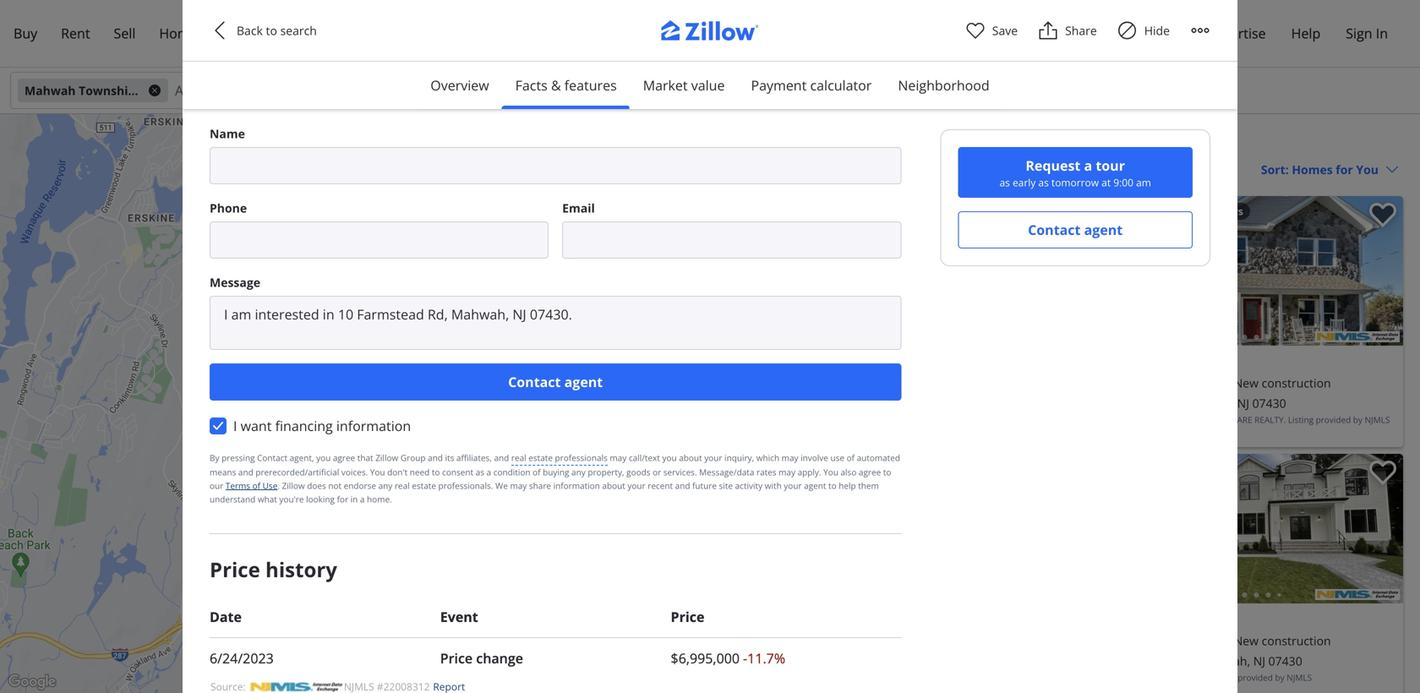 Task type: locate. For each thing, give the bounding box(es) containing it.
to down automated
[[883, 467, 891, 478]]

. inside 25 chestnut st, mahwah, nj 07430 . listing provided by njmls
[[1206, 672, 1208, 683]]

future
[[692, 480, 717, 492]]

highways
[[1196, 204, 1243, 218]]

mahwah inside "filters" element
[[25, 82, 76, 98]]

0 horizontal spatial listing
[[454, 357, 480, 368]]

0 vertical spatial chevron left image
[[281, 204, 301, 224]]

endorse
[[344, 480, 376, 492]]

contact agent
[[210, 83, 352, 110], [1028, 221, 1123, 239], [508, 373, 603, 391]]

a inside request a tour as early as tomorrow at 9:00 am
[[1084, 156, 1092, 175]]

property images, use arrow keys to navigate, image 1 of 45 group
[[803, 196, 1100, 350]]

1 vertical spatial chevron down image
[[702, 658, 714, 670]]

mahwah inside main content
[[803, 130, 874, 153]]

by inside 6 hines ave, mahwah, nj 07430 keller williams village square realty . listing provided by njmls
[[1353, 414, 1363, 426]]

agent down "apply."
[[804, 480, 826, 492]]

299k
[[585, 634, 607, 646]]

estate up buying
[[529, 452, 553, 464]]

williams down ramapo
[[310, 357, 349, 368]]

square inside map 'region'
[[386, 357, 418, 368]]

0 horizontal spatial about
[[602, 480, 625, 492]]

new up 6 hines ave, mahwah, nj 07430 link
[[1234, 375, 1259, 391]]

chevron down image
[[446, 84, 460, 97], [702, 658, 714, 670]]

9:00
[[1114, 175, 1134, 189]]

bds inside main content
[[820, 633, 840, 649]]

don't
[[387, 467, 408, 478]]

1 horizontal spatial village
[[1185, 414, 1218, 426]]

njmls down keller williams village square realty
[[328, 371, 354, 382]]

township left 'remove tag' image
[[79, 82, 136, 98]]

1 horizontal spatial chevron left image
[[1115, 261, 1135, 281]]

may up property,
[[610, 452, 627, 464]]

zillow up 'you're'
[[282, 480, 305, 492]]

village down 6 hines ave, mahwah, nj 07430 link
[[1185, 414, 1218, 426]]

history
[[265, 556, 337, 583]]

new up "25 chestnut st, mahwah, nj 07430" link
[[1234, 633, 1259, 649]]

2 you from the left
[[662, 452, 677, 464]]

2 1001 ramapo valley rd, mahwah, nj 07430 image from the left
[[514, 139, 756, 289]]

that
[[357, 452, 373, 464]]

2 vertical spatial of
[[252, 480, 260, 492]]

njmls inside 6 hines ave, mahwah, nj 07430 keller williams village square realty . listing provided by njmls
[[1365, 414, 1390, 426]]

. inside . listing provided by njmls
[[450, 357, 452, 368]]

1 new from the top
[[1234, 375, 1259, 391]]

real estate professionals button
[[511, 452, 608, 466]]

chevron left image down "apply."
[[812, 519, 832, 539]]

& inside main content
[[1078, 130, 1091, 153]]

0 vertical spatial listing provided by njmls image
[[1315, 331, 1400, 342]]

manage rentals
[[1083, 24, 1183, 42]]

village inside 6 hines ave, mahwah, nj 07430 keller williams village square realty . listing provided by njmls
[[1185, 414, 1218, 426]]

zillow inside '. zillow does not endorse any real estate professionals. we may share information about your recent and future site activity with your agent to help them understand what you're looking for in a home.'
[[282, 480, 305, 492]]

township inside "filters" element
[[79, 82, 136, 98]]

any down professionals
[[571, 467, 586, 478]]

financing
[[275, 417, 333, 435]]

and up condition
[[494, 452, 509, 464]]

Message text field
[[210, 296, 901, 350]]

email
[[562, 200, 595, 216]]

. up 'you're'
[[278, 480, 280, 492]]

request
[[1026, 156, 1081, 175]]

square down valley
[[386, 357, 418, 368]]

1 you from the left
[[316, 452, 331, 464]]

property,
[[588, 467, 624, 478]]

real down don't
[[395, 480, 410, 492]]

njmls inside 25 chestnut st, mahwah, nj 07430 . listing provided by njmls
[[1287, 672, 1312, 683]]

07430
[[279, 358, 313, 374], [978, 395, 1012, 411], [1252, 395, 1286, 411], [1269, 653, 1302, 669]]

1 1001 ramapo valley rd, mahwah, nj 07430 image from the left
[[273, 139, 514, 289]]

listing inside . listing provided by njmls
[[454, 357, 480, 368]]

services
[[210, 11, 278, 34]]

25 chestnut st, mahwah, nj 07430 image
[[1107, 454, 1403, 604]]

1 horizontal spatial 4
[[810, 633, 817, 649]]

mahwah, inside 6 hines ave, mahwah, nj 07430 keller williams village square realty . listing provided by njmls
[[1184, 395, 1234, 411]]

njmls up save this home icon
[[1365, 414, 1390, 426]]

by pressing contact agent , you agree that zillow group and its affiliates, and real estate professionals
[[210, 452, 608, 464]]

11.7%
[[747, 649, 785, 668]]

as inside may call/text you about your inquiry, which may involve use of automated means and prerecorded/artificial voices. you don't need to consent as a condition of buying any property, goods or services. message/data rates may apply. you also agree to our
[[476, 467, 484, 478]]

township inside main content
[[878, 130, 957, 153]]

1 horizontal spatial your
[[704, 452, 722, 464]]

1 vertical spatial mahwah
[[803, 130, 874, 153]]

300k link
[[565, 201, 598, 216]]

for left in at the bottom left
[[337, 494, 348, 505]]

0 horizontal spatial bds
[[289, 318, 309, 334]]

715k link
[[745, 283, 785, 306]]

$6,995,000 --
[[810, 351, 903, 391]]

ba inside map 'region'
[[332, 318, 346, 334]]

rates
[[757, 467, 776, 478]]

you down that
[[370, 467, 385, 478]]

a inside '. zillow does not endorse any real estate professionals. we may share information about your recent and future site activity with your agent to help them understand what you're looking for in a home.'
[[360, 494, 365, 505]]

1 horizontal spatial keller
[[1113, 414, 1142, 426]]

1 horizontal spatial about
[[679, 452, 702, 464]]

0 horizontal spatial 3
[[322, 318, 329, 334]]

means
[[210, 467, 236, 478]]

save this home image left remove
[[480, 146, 508, 171]]

may up the with
[[779, 467, 795, 478]]

1 horizontal spatial 3 ba
[[852, 633, 876, 649]]

williams
[[310, 357, 349, 368], [1144, 414, 1183, 426]]

1 vertical spatial provided
[[1316, 414, 1351, 426]]

to right close
[[1150, 204, 1160, 218]]

1 horizontal spatial real
[[511, 452, 526, 464]]

for inside map 'region'
[[438, 318, 454, 334]]

chevron left image left back
[[210, 20, 230, 41]]

4 inside map 'region'
[[279, 318, 286, 334]]

590k link
[[475, 347, 508, 362]]

1 horizontal spatial 3
[[852, 633, 859, 649]]

may call/text you about your inquiry, which may involve use of automated means and prerecorded/artificial voices. you don't need to consent as a condition of buying any property, goods or services. message/data rates may apply. you also agree to our
[[210, 452, 900, 492]]

you up services. on the left bottom of the page
[[662, 452, 677, 464]]

0 vertical spatial keller
[[279, 357, 308, 368]]

main content
[[786, 114, 1420, 693]]

square down 6 hines ave, mahwah, nj 07430 link
[[1220, 414, 1252, 426]]

terms
[[226, 480, 250, 492]]

sqft
[[369, 318, 390, 334], [899, 633, 921, 649]]

agree up voices.
[[333, 452, 355, 464]]

we
[[495, 480, 508, 492]]

njmls inside . listing provided by njmls
[[328, 371, 354, 382]]

0 horizontal spatial you
[[316, 452, 331, 464]]

0 horizontal spatial zillow
[[282, 480, 305, 492]]

4 inside main content
[[810, 633, 817, 649]]

0 horizontal spatial square
[[386, 357, 418, 368]]

williams inside map 'region'
[[310, 357, 349, 368]]

agent up prerecorded/artificial at bottom left
[[290, 452, 312, 464]]

for
[[438, 318, 454, 334], [337, 494, 348, 505]]

. inside '. zillow does not endorse any real estate professionals. we may share information about your recent and future site activity with your agent to help them understand what you're looking for in a home.'
[[278, 480, 280, 492]]

keller inside map 'region'
[[279, 357, 308, 368]]

payment
[[751, 76, 807, 94]]

change
[[476, 649, 523, 668]]

1 horizontal spatial ba
[[862, 633, 876, 649]]

heart image
[[965, 20, 985, 41]]

0 horizontal spatial provided
[[279, 371, 314, 382]]

more image
[[1190, 20, 1211, 41]]

williams down ave,
[[1144, 414, 1183, 426]]

major
[[1163, 204, 1193, 218]]

sqft inside map 'region'
[[369, 318, 390, 334]]

1 vertical spatial ba
[[862, 633, 876, 649]]

price up keyboard
[[440, 649, 473, 668]]

1 construction from the top
[[1262, 375, 1331, 391]]

1 vertical spatial information
[[553, 480, 600, 492]]

0 vertical spatial &
[[551, 76, 561, 94]]

save
[[992, 22, 1018, 38]]

contact agent for top contact agent button
[[1028, 221, 1123, 239]]

njmls down "25 chestnut st, mahwah, nj 07430" link
[[1287, 672, 1312, 683]]

1 vertical spatial 3
[[852, 633, 859, 649]]

home image
[[20, 89, 57, 126]]

0 horizontal spatial any
[[378, 480, 392, 492]]

you right ","
[[316, 452, 331, 464]]

$6,995,000 up farmstead
[[810, 351, 897, 374]]

looking
[[306, 494, 335, 505]]

. down 6 hines ave, mahwah, nj 07430 link
[[1284, 414, 1286, 426]]

to right back
[[266, 22, 277, 38]]

keller down 6
[[1113, 414, 1142, 426]]

1 vertical spatial about
[[602, 480, 625, 492]]

1 vertical spatial - new construction
[[1227, 633, 1331, 649]]

save this home button for 10 farmstead rd, mahwah, nj 07430
[[1052, 196, 1100, 243]]

a up tomorrow
[[1084, 156, 1092, 175]]

mahwah, inside the 1001 ramapo valley rd, mahwah, nj 07430
[[414, 338, 465, 354]]

1 horizontal spatial property images, use arrow keys to navigate, image 1 of 50 group
[[1107, 454, 1403, 607]]

nj inside 25 chestnut st, mahwah, nj 07430 . listing provided by njmls
[[1253, 653, 1265, 669]]

07430 inside 6 hines ave, mahwah, nj 07430 keller williams village square realty . listing provided by njmls
[[1252, 395, 1286, 411]]

4.79m
[[433, 344, 460, 357]]

square inside 6 hines ave, mahwah, nj 07430 keller williams village square realty . listing provided by njmls
[[1220, 414, 1252, 426]]

0 vertical spatial 399k
[[711, 141, 732, 154]]

property images, use arrow keys to navigate, image 1 of 43 group
[[1107, 196, 1403, 350]]

realty inside map 'region'
[[421, 357, 450, 368]]

construction for 25 chestnut st, mahwah, nj 07430
[[1262, 633, 1331, 649]]

terms of use link
[[226, 480, 278, 492]]

3d
[[477, 339, 485, 347], [483, 340, 491, 348]]

0 horizontal spatial information
[[336, 417, 411, 435]]

1 vertical spatial -- sqft
[[889, 633, 921, 649]]

construction
[[1262, 375, 1331, 391], [1262, 633, 1331, 649]]

299k link
[[579, 632, 613, 648]]

7.00m
[[429, 349, 456, 362]]

1 horizontal spatial as
[[1000, 175, 1010, 189]]

contact up use at the bottom left of page
[[257, 452, 287, 464]]

07430 for 6 hines ave, mahwah, nj 07430 keller williams village square realty . listing provided by njmls
[[1252, 395, 1286, 411]]

course
[[877, 462, 911, 476]]

1 vertical spatial real
[[395, 480, 410, 492]]

price up date
[[210, 556, 260, 583]]

. down "25 chestnut st, mahwah, nj 07430" link
[[1206, 672, 1208, 683]]

bds inside map 'region'
[[289, 318, 309, 334]]

provided inside 25 chestnut st, mahwah, nj 07430 . listing provided by njmls
[[1238, 672, 1273, 683]]

1 vertical spatial chevron left image
[[1115, 261, 1135, 281]]

0 vertical spatial a
[[1084, 156, 1092, 175]]

1 horizontal spatial zillow
[[375, 452, 398, 464]]

1 vertical spatial &
[[1078, 130, 1091, 153]]

sale
[[1187, 130, 1221, 153]]

early
[[1013, 175, 1036, 189]]

0 horizontal spatial ba
[[332, 318, 346, 334]]

2 vertical spatial by
[[1275, 672, 1285, 683]]

provided down 6 hines ave, mahwah, nj 07430 link
[[1316, 414, 1351, 426]]

2 vertical spatial provided
[[1238, 672, 1273, 683]]

any up home.
[[378, 480, 392, 492]]

$6,995,000
[[810, 351, 897, 374], [671, 649, 740, 668]]

chevron right image
[[229, 169, 249, 190], [486, 204, 506, 224], [1071, 261, 1091, 281], [1375, 519, 1395, 539]]

to left help
[[828, 480, 837, 492]]

mahwah for mahwah township nj
[[25, 82, 76, 98]]

a right in at the bottom left
[[360, 494, 365, 505]]

0 vertical spatial bds
[[289, 318, 309, 334]]

rd, inside the 1001 ramapo valley rd, mahwah, nj 07430
[[394, 338, 411, 354]]

1 vertical spatial 399k
[[599, 372, 621, 385]]

as down affiliates, at the bottom of page
[[476, 467, 484, 478]]

0 horizontal spatial rd,
[[394, 338, 411, 354]]

save this home image
[[480, 146, 508, 171], [1066, 203, 1093, 228], [1369, 203, 1396, 228]]

zillow logo image
[[642, 20, 778, 50]]

0 horizontal spatial &
[[551, 76, 561, 94]]

as down request
[[1038, 175, 1049, 189]]

to inside main content
[[1150, 204, 1160, 218]]

chevron down image left minus icon
[[702, 658, 714, 670]]

rd, right farmstead
[[888, 395, 906, 411]]

voices.
[[341, 467, 368, 478]]

0 horizontal spatial save this home image
[[480, 146, 508, 171]]

hines
[[1123, 395, 1154, 411]]

. down 4.79m
[[450, 357, 452, 368]]

4
[[279, 318, 286, 334], [810, 633, 817, 649]]

share image
[[1038, 20, 1058, 41]]

save this home image up chevron right icon
[[1369, 203, 1396, 228]]

1001 ramapo valley rd, mahwah, nj 07430 image
[[273, 139, 514, 289], [514, 139, 756, 289]]

may right which
[[782, 452, 798, 464]]

715k
[[751, 292, 773, 304]]

filters element
[[0, 68, 1420, 114]]

$6,995,000 left minus icon
[[671, 649, 740, 668]]

of up share
[[533, 467, 541, 478]]

agent down i am interested in 10 farmstead rd, mahwah, nj 07430. text field
[[564, 373, 603, 391]]

chevron right image
[[1375, 261, 1395, 281]]

0 vertical spatial village
[[351, 357, 384, 368]]

0 vertical spatial 4
[[279, 318, 286, 334]]

0 vertical spatial mahwah
[[25, 82, 76, 98]]

want
[[241, 417, 272, 435]]

669k
[[638, 631, 660, 644]]

message/data
[[699, 467, 754, 478]]

2 new from the top
[[1234, 633, 1259, 649]]

1 horizontal spatial 4 bds
[[810, 633, 840, 649]]

0 horizontal spatial 399k
[[599, 372, 621, 385]]

& right facts
[[551, 76, 561, 94]]

payment calculator button
[[738, 62, 885, 109]]

construction for 6 hines ave, mahwah, nj 07430
[[1262, 375, 1331, 391]]

to right need
[[432, 467, 440, 478]]

and left its
[[428, 452, 443, 464]]

07430 inside 25 chestnut st, mahwah, nj 07430 . listing provided by njmls
[[1269, 653, 1302, 669]]

0 horizontal spatial $6,995,000
[[671, 649, 740, 668]]

close image
[[663, 139, 675, 150]]

estate down need
[[412, 480, 436, 492]]

realty down 4.79m
[[421, 357, 450, 368]]

back
[[237, 22, 263, 38]]

price for price change
[[440, 649, 473, 668]]

1 horizontal spatial information
[[553, 480, 600, 492]]

construction up 6 hines ave, mahwah, nj 07430 link
[[1262, 375, 1331, 391]]

of left use at the bottom left of page
[[252, 480, 260, 492]]

0 horizontal spatial sqft
[[369, 318, 390, 334]]

0 vertical spatial chevron down image
[[446, 84, 460, 97]]

date
[[210, 608, 242, 626]]

you inside may call/text you about your inquiry, which may involve use of automated means and prerecorded/artificial voices. you don't need to consent as a condition of buying any property, goods or services. message/data rates may apply. you also agree to our
[[662, 452, 677, 464]]

property images, use arrow keys to navigate, image 1 of 50 group
[[803, 454, 1100, 604], [1107, 454, 1403, 607]]

realty inside 6 hines ave, mahwah, nj 07430 keller williams village square realty . listing provided by njmls
[[1255, 414, 1284, 426]]

overview
[[431, 76, 489, 94]]

information down buying
[[553, 480, 600, 492]]

0 vertical spatial real
[[511, 452, 526, 464]]

boundary
[[599, 137, 656, 153]]

1 vertical spatial listing
[[1288, 414, 1314, 426]]

information inside '. zillow does not endorse any real estate professionals. we may share information about your recent and future site activity with your agent to help them understand what you're looking for in a home.'
[[553, 480, 600, 492]]

you down use
[[823, 467, 838, 478]]

as left early at the top
[[1000, 175, 1010, 189]]

chevron left image down close
[[1115, 261, 1135, 281]]

agent inside '. zillow does not endorse any real estate professionals. we may share information about your recent and future site activity with your agent to help them understand what you're looking for in a home.'
[[804, 480, 826, 492]]

contact agent button down tomorrow
[[958, 211, 1193, 249]]

listing provided by njmls image
[[1315, 331, 1400, 342], [1315, 589, 1400, 600]]

listing inside 25 chestnut st, mahwah, nj 07430 . listing provided by njmls
[[1210, 672, 1236, 683]]

1 horizontal spatial williams
[[1144, 414, 1183, 426]]

realty down 6 hines ave, mahwah, nj 07430 link
[[1255, 414, 1284, 426]]

1 horizontal spatial by
[[1275, 672, 1285, 683]]

1 horizontal spatial listing
[[1210, 672, 1236, 683]]

619k
[[472, 346, 494, 359], [478, 347, 500, 360]]

its
[[445, 452, 454, 464]]

save this home button
[[467, 139, 514, 186], [1052, 196, 1100, 243], [1356, 196, 1403, 243], [1356, 454, 1403, 501]]

your down goods at the left bottom of page
[[628, 480, 646, 492]]

njmls
[[328, 371, 354, 382], [1365, 414, 1390, 426], [1287, 672, 1312, 683]]

price for price
[[671, 608, 705, 626]]

0 vertical spatial agree
[[333, 452, 355, 464]]

our
[[210, 480, 223, 492]]

listing down "25 chestnut st, mahwah, nj 07430" link
[[1210, 672, 1236, 683]]

10 farmstead rd, mahwah, nj 07430 link
[[810, 393, 1093, 413]]

your
[[704, 452, 722, 464], [628, 480, 646, 492], [784, 480, 802, 492]]

2 construction from the top
[[1262, 633, 1331, 649]]

contact agent down agent
[[210, 83, 352, 110]]

provided inside . listing provided by njmls
[[279, 371, 314, 382]]

to inside 'link'
[[266, 22, 277, 38]]

them
[[858, 480, 879, 492]]

keller inside 6 hines ave, mahwah, nj 07430 keller williams village square realty . listing provided by njmls
[[1113, 414, 1142, 426]]

0 vertical spatial realty
[[421, 357, 450, 368]]

- new construction up "25 chestnut st, mahwah, nj 07430" link
[[1227, 633, 1331, 649]]

$6,995,000 for $6,995,000 --
[[810, 351, 897, 374]]

contact agent button down i am interested in 10 farmstead rd, mahwah, nj 07430. text field
[[210, 364, 901, 401]]

2 horizontal spatial njmls
[[1365, 414, 1390, 426]]

mahwah, inside 25 chestnut st, mahwah, nj 07430 . listing provided by njmls
[[1200, 653, 1250, 669]]

township for mahwah township nj real estate & homes for sale
[[878, 130, 957, 153]]

price up $6,995,000 -11.7%
[[671, 608, 705, 626]]

information
[[336, 417, 411, 435], [553, 480, 600, 492]]

2 horizontal spatial as
[[1038, 175, 1049, 189]]

apply.
[[798, 467, 821, 478]]

0 vertical spatial rd,
[[394, 338, 411, 354]]

0 horizontal spatial keller
[[279, 357, 308, 368]]

of right use
[[847, 452, 855, 464]]

1 horizontal spatial square
[[1220, 414, 1252, 426]]

remove tag image
[[148, 84, 161, 97]]

save this home image down tomorrow
[[1066, 203, 1093, 228]]

contact down units
[[508, 373, 561, 391]]

2 horizontal spatial a
[[1084, 156, 1092, 175]]

1 horizontal spatial you
[[823, 467, 838, 478]]

1 - new construction from the top
[[1227, 375, 1331, 391]]

0 vertical spatial information
[[336, 417, 411, 435]]

1 vertical spatial village
[[1185, 414, 1218, 426]]

and down services. on the left bottom of the page
[[675, 480, 690, 492]]

contact agent for left contact agent button
[[508, 373, 603, 391]]

$6,995,000 inside the $6,995,000 --
[[810, 351, 897, 374]]

590k
[[481, 348, 502, 361]]

nj inside "filters" element
[[139, 82, 152, 98]]

1 vertical spatial square
[[1220, 414, 1252, 426]]

a down affiliates, at the bottom of page
[[487, 467, 491, 478]]

your right the with
[[784, 480, 802, 492]]

re-center
[[706, 137, 763, 153]]

estate
[[1023, 130, 1074, 153]]

Phone telephone field
[[210, 222, 549, 259]]

contact agent down tomorrow
[[1028, 221, 1123, 239]]

415k
[[477, 346, 499, 358]]

0 vertical spatial listing
[[454, 357, 480, 368]]

rd, down "house"
[[394, 338, 411, 354]]

your up "message/data"
[[704, 452, 722, 464]]

listing down you
[[454, 357, 480, 368]]

chevron left image
[[281, 204, 301, 224], [812, 519, 832, 539]]

keller down the 1001
[[279, 357, 308, 368]]

mahwah, for 10
[[909, 395, 960, 411]]

sell link
[[102, 14, 147, 53]]

mahwah, inside 10 farmstead rd, mahwah, nj 07430 link
[[909, 395, 960, 411]]

remove
[[548, 137, 596, 153]]

chevron right image inside the property images, use arrow keys to navigate, image 1 of 45 group
[[1071, 261, 1091, 281]]

mahwah down buy link
[[25, 82, 76, 98]]

tour
[[1096, 156, 1125, 175]]

1 vertical spatial for
[[337, 494, 348, 505]]

0 horizontal spatial realty
[[421, 357, 450, 368]]

village down valley
[[351, 357, 384, 368]]

chevron left image inside property images, use arrow keys to navigate, image 1 of 50 group
[[812, 519, 832, 539]]

realty
[[421, 357, 450, 368], [1255, 414, 1284, 426]]

about up services. on the left bottom of the page
[[679, 452, 702, 464]]

agree up them
[[859, 467, 881, 478]]

0 horizontal spatial real
[[395, 480, 410, 492]]

manage rentals link
[[1071, 14, 1195, 53]]

1 vertical spatial njmls
[[1365, 414, 1390, 426]]

0 horizontal spatial by
[[317, 371, 326, 382]]

Email email field
[[562, 222, 901, 259]]

advertise link
[[1195, 14, 1278, 53]]

0 vertical spatial contact agent
[[210, 83, 352, 110]]

about down property,
[[602, 480, 625, 492]]

& up request a tour as early as tomorrow at 9:00 am
[[1078, 130, 1091, 153]]

zillow up don't
[[375, 452, 398, 464]]

1 vertical spatial agree
[[859, 467, 881, 478]]

save this home button inside map 'region'
[[467, 139, 514, 186]]

chevron left image
[[210, 20, 230, 41], [1115, 261, 1135, 281]]

2 - new construction from the top
[[1227, 633, 1331, 649]]

chevron left image inside property images, use arrow keys to navigate, image 1 of 13 group
[[281, 204, 301, 224]]

contact agent down i am interested in 10 farmstead rd, mahwah, nj 07430. text field
[[508, 373, 603, 391]]

listing down 6 hines ave, mahwah, nj 07430 link
[[1288, 414, 1314, 426]]

contact up name
[[210, 83, 289, 110]]

1 horizontal spatial rd,
[[888, 395, 906, 411]]

and
[[428, 452, 443, 464], [494, 452, 509, 464], [238, 467, 253, 478], [675, 480, 690, 492]]

information down 19.0m
[[336, 417, 411, 435]]

1 vertical spatial 4 bds
[[810, 633, 840, 649]]

link
[[752, 270, 792, 293]]

2 property images, use arrow keys to navigate, image 1 of 50 group from the left
[[1107, 454, 1403, 607]]

I want financing information checkbox
[[210, 418, 227, 435]]

. inside 6 hines ave, mahwah, nj 07430 keller williams village square realty . listing provided by njmls
[[1284, 414, 1286, 426]]

1 horizontal spatial $6,995,000
[[810, 351, 897, 374]]

0 vertical spatial njmls
[[328, 371, 354, 382]]

what
[[258, 494, 277, 505]]

for up "for"
[[438, 318, 454, 334]]

with
[[765, 480, 782, 492]]

0 vertical spatial of
[[847, 452, 855, 464]]

event
[[440, 608, 478, 626]]

6 hines ave, mahwah, nj 07430 keller williams village square realty . listing provided by njmls
[[1113, 395, 1390, 426]]

about inside may call/text you about your inquiry, which may involve use of automated means and prerecorded/artificial voices. you don't need to consent as a condition of buying any property, goods or services. message/data rates may apply. you also agree to our
[[679, 452, 702, 464]]

- new construction up 6 hines ave, mahwah, nj 07430 link
[[1227, 375, 1331, 391]]

19.0m link
[[374, 396, 412, 411]]

1 horizontal spatial sqft
[[899, 633, 921, 649]]

main content containing mahwah township nj real estate & homes for sale
[[786, 114, 1420, 693]]

mahwah down calculator
[[803, 130, 874, 153]]

chevron down image
[[605, 84, 619, 97], [839, 84, 852, 97], [1385, 163, 1399, 176]]

-- sqft inside map 'region'
[[358, 318, 390, 334]]

0 horizontal spatial a
[[360, 494, 365, 505]]

1 horizontal spatial agree
[[859, 467, 881, 478]]

or
[[653, 467, 661, 478]]

1 horizontal spatial provided
[[1238, 672, 1273, 683]]



Task type: vqa. For each thing, say whether or not it's contained in the screenshot.
the bottommost  text box
no



Task type: describe. For each thing, give the bounding box(es) containing it.
need
[[410, 467, 430, 478]]

agent down finder
[[294, 83, 352, 110]]

1 horizontal spatial chevron down image
[[702, 658, 714, 670]]

sign
[[1346, 24, 1372, 42]]

1001 ramapo valley rd, mahwah, nj 07430
[[279, 338, 480, 374]]

2 horizontal spatial chevron down image
[[1385, 163, 1399, 176]]

2 horizontal spatial of
[[847, 452, 855, 464]]

your inside may call/text you about your inquiry, which may involve use of automated means and prerecorded/artificial voices. you don't need to consent as a condition of buying any property, goods or services. message/data rates may apply. you also agree to our
[[704, 452, 722, 464]]

provided inside 6 hines ave, mahwah, nj 07430 keller williams village square realty . listing provided by njmls
[[1316, 414, 1351, 426]]

units
[[490, 344, 512, 356]]

services availability
[[210, 11, 377, 34]]

2 units link
[[463, 342, 517, 358]]

0 horizontal spatial of
[[252, 480, 260, 492]]

contact down tomorrow
[[1028, 221, 1081, 239]]

agree inside may call/text you about your inquiry, which may involve use of automated means and prerecorded/artificial voices. you don't need to consent as a condition of buying any property, goods or services. message/data rates may apply. you also agree to our
[[859, 467, 881, 478]]

4.79m link
[[427, 335, 473, 358]]

valley
[[358, 338, 390, 354]]

mahwah township nj real estate & homes for sale
[[803, 130, 1221, 153]]

nj inside the 1001 ramapo valley rd, mahwah, nj 07430
[[468, 338, 480, 354]]

for
[[439, 342, 451, 350]]

chevron right image inside property images, use arrow keys to navigate, image 1 of 13 group
[[486, 204, 506, 224]]

pressing
[[222, 452, 255, 464]]

am
[[1136, 175, 1151, 189]]

Name text field
[[210, 147, 901, 184]]

new for 25 chestnut st, mahwah, nj 07430
[[1234, 633, 1259, 649]]

849k link
[[634, 133, 681, 148]]

430k
[[602, 367, 624, 380]]

0 vertical spatial 399k link
[[705, 140, 738, 155]]

1 property images, use arrow keys to navigate, image 1 of 50 group from the left
[[803, 454, 1100, 604]]

real
[[984, 130, 1019, 153]]

4 bds inside main content
[[810, 633, 840, 649]]

save this home button for 6 hines ave, mahwah, nj 07430
[[1356, 196, 1403, 243]]

2 horizontal spatial save this home image
[[1369, 203, 1396, 228]]

430k link
[[596, 366, 630, 381]]

nj inside 10 farmstead rd, mahwah, nj 07430 link
[[963, 395, 975, 411]]

mahwah, for 6
[[1184, 395, 1234, 411]]

share
[[1065, 22, 1097, 38]]

minus image
[[745, 652, 763, 670]]

chevron down image inside "filters" element
[[446, 84, 460, 97]]

for you 7.00m
[[429, 342, 465, 362]]

overview button
[[417, 62, 503, 109]]

rent
[[61, 24, 90, 42]]

- new construction for 6 hines ave, mahwah, nj 07430
[[1227, 375, 1331, 391]]

1 vertical spatial 399k link
[[594, 371, 627, 386]]

any inside '. zillow does not endorse any real estate professionals. we may share information about your recent and future site activity with your agent to help them understand what you're looking for in a home.'
[[378, 480, 392, 492]]

6 hines ave, mahwah, nj 07430 link
[[1113, 393, 1396, 413]]

facts & features button
[[502, 62, 630, 109]]

save this home image
[[1369, 461, 1396, 485]]

involve
[[801, 452, 828, 464]]

and inside may call/text you about your inquiry, which may involve use of automated means and prerecorded/artificial voices. you don't need to consent as a condition of buying any property, goods or services. message/data rates may apply. you also agree to our
[[238, 467, 253, 478]]

close to major highways
[[1120, 204, 1243, 218]]

services.
[[663, 467, 697, 478]]

25 chestnut st, mahwah, nj 07430 link
[[1113, 651, 1396, 671]]

,
[[312, 452, 314, 464]]

help
[[1291, 24, 1321, 42]]

for inside '. zillow does not endorse any real estate professionals. we may share information about your recent and future site activity with your agent to help them understand what you're looking for in a home.'
[[337, 494, 348, 505]]

save this home image for $18,999,999
[[480, 146, 508, 171]]

ba inside main content
[[862, 633, 876, 649]]

4 bds inside map 'region'
[[279, 318, 309, 334]]

6 hines ave, mahwah, nj 07430 image
[[1107, 196, 1403, 346]]

neighborhood button
[[885, 62, 1003, 109]]

price for price history
[[210, 556, 260, 583]]

any inside may call/text you about your inquiry, which may involve use of automated means and prerecorded/artificial voices. you don't need to consent as a condition of buying any property, goods or services. message/data rates may apply. you also agree to our
[[571, 467, 586, 478]]

499k link
[[473, 345, 507, 361]]

2 horizontal spatial your
[[784, 480, 802, 492]]

i want financing information
[[233, 417, 411, 435]]

advertise
[[1207, 24, 1266, 42]]

1 horizontal spatial 399k
[[711, 141, 732, 154]]

$18,999,999
[[279, 294, 376, 317]]

499k
[[479, 347, 501, 359]]

real inside '. zillow does not endorse any real estate professionals. we may share information about your recent and future site activity with your agent to help them understand what you're looking for in a home.'
[[395, 480, 410, 492]]

google image
[[4, 671, 60, 693]]

07430 inside the 1001 ramapo valley rd, mahwah, nj 07430
[[279, 358, 313, 374]]

15 mountain ave, mahwah, nj 07430 image
[[803, 454, 1100, 604]]

you're
[[279, 494, 304, 505]]

-- sqft inside main content
[[889, 633, 921, 649]]

825k link
[[654, 145, 701, 160]]

sell
[[114, 24, 136, 42]]

save this home image for --
[[1066, 203, 1093, 228]]

mahwah, for 25
[[1200, 653, 1250, 669]]

0 horizontal spatial chevron left image
[[210, 20, 230, 41]]

buy
[[14, 24, 37, 42]]

hide image
[[1117, 20, 1138, 41]]

listing inside 6 hines ave, mahwah, nj 07430 keller williams village square realty . listing provided by njmls
[[1288, 414, 1314, 426]]

township for mahwah township nj
[[79, 82, 136, 98]]

10 farmstead rd, mahwah, nj 07430 image
[[803, 196, 1100, 346]]

new for 6 hines ave, mahwah, nj 07430
[[1234, 375, 1259, 391]]

williams inside 6 hines ave, mahwah, nj 07430 keller williams village square realty . listing provided by njmls
[[1144, 414, 1183, 426]]

by inside . listing provided by njmls
[[317, 371, 326, 382]]

chestnut
[[1130, 653, 1180, 669]]

agent down close
[[1084, 221, 1123, 239]]

2 you from the left
[[823, 467, 838, 478]]

1 horizontal spatial chevron down image
[[839, 84, 852, 97]]

sqft inside main content
[[899, 633, 921, 649]]

buying
[[543, 467, 569, 478]]

chevron left image for property images, use arrow keys to navigate, image 1 of 13 group
[[281, 204, 301, 224]]

use
[[831, 452, 845, 464]]

county
[[817, 462, 853, 476]]

- new construction for 25 chestnut st, mahwah, nj 07430
[[1227, 633, 1331, 649]]

tomorrow
[[1052, 175, 1099, 189]]

925k link
[[445, 343, 478, 358]]

0 horizontal spatial agree
[[333, 452, 355, 464]]

property images, use arrow keys to navigate, image 1 of 13 group
[[31, 139, 756, 289]]

home
[[159, 24, 197, 42]]

skip link list tab list
[[417, 62, 1003, 110]]

save this home button for 1001 ramapo valley rd, mahwah, nj 07430
[[467, 139, 514, 186]]

07430 for 10 farmstead rd, mahwah, nj 07430
[[978, 395, 1012, 411]]

$6,995,000 for $6,995,000 -11.7%
[[671, 649, 740, 668]]

price history
[[210, 556, 337, 583]]

chevron left image for 2nd property images, use arrow keys to navigate, image 1 of 50 group from the right
[[812, 519, 832, 539]]

3 ba inside map 'region'
[[322, 318, 346, 334]]

agent finder
[[262, 24, 340, 42]]

1001
[[279, 338, 306, 354]]

& inside button
[[551, 76, 561, 94]]

save this home button for 25 chestnut st, mahwah, nj 07430
[[1356, 454, 1403, 501]]

message
[[210, 275, 260, 291]]

market
[[643, 76, 688, 94]]

about inside '. zillow does not endorse any real estate professionals. we may share information about your recent and future site activity with your agent to help them understand what you're looking for in a home.'
[[602, 480, 625, 492]]

estate inside '. zillow does not endorse any real estate professionals. we may share information about your recent and future site activity with your agent to help them understand what you're looking for in a home.'
[[412, 480, 436, 492]]

keller williams village square realty
[[279, 357, 450, 368]]

buy link
[[2, 14, 49, 53]]

main navigation
[[0, 0, 1420, 279]]

to inside '. zillow does not endorse any real estate professionals. we may share information about your recent and future site activity with your agent to help them understand what you're looking for in a home.'
[[828, 480, 837, 492]]

hide
[[1144, 22, 1170, 38]]

0 vertical spatial zillow
[[375, 452, 398, 464]]

nj inside 6 hines ave, mahwah, nj 07430 keller williams village square realty . listing provided by njmls
[[1237, 395, 1249, 411]]

1 listing provided by njmls image from the top
[[1315, 331, 1400, 342]]

map region
[[0, 77, 970, 693]]

10 farmstead rd, mahwah, nj 07430
[[810, 395, 1012, 411]]

payment calculator
[[751, 76, 872, 94]]

which
[[756, 452, 779, 464]]

2 listing provided by njmls image from the top
[[1315, 589, 1400, 600]]

village inside map 'region'
[[351, 357, 384, 368]]

0 horizontal spatial contact agent button
[[210, 364, 901, 401]]

affiliates,
[[456, 452, 492, 464]]

sign in
[[1346, 24, 1388, 42]]

0 vertical spatial contact agent button
[[958, 211, 1193, 249]]

at
[[1102, 175, 1111, 189]]

1001 ramapo valley rd, mahwah, nj 07430 link
[[279, 336, 508, 374]]

in
[[1376, 24, 1388, 42]]

375k link
[[581, 365, 621, 388]]

439k link
[[754, 293, 787, 309]]

1 vertical spatial of
[[533, 467, 541, 478]]

3 inside map 'region'
[[322, 318, 329, 334]]

. listing provided by njmls
[[279, 357, 480, 382]]

rd, inside main content
[[888, 395, 906, 411]]

center
[[725, 137, 763, 153]]

0 horizontal spatial contact agent
[[210, 83, 352, 110]]

chevron right image inside property images, use arrow keys to navigate, image 1 of 50 group
[[1375, 519, 1395, 539]]

925k
[[451, 344, 472, 357]]

you
[[453, 342, 465, 350]]

mahwah township nj
[[25, 82, 152, 98]]

for
[[1156, 130, 1183, 153]]

also
[[841, 467, 857, 478]]

may inside '. zillow does not endorse any real estate professionals. we may share information about your recent and future site activity with your agent to help them understand what you're looking for in a home.'
[[510, 480, 527, 492]]

3 inside main content
[[852, 633, 859, 649]]

0 horizontal spatial your
[[628, 480, 646, 492]]

07430 for 25 chestnut st, mahwah, nj 07430 . listing provided by njmls
[[1269, 653, 1302, 669]]

0 horizontal spatial chevron down image
[[605, 84, 619, 97]]

a inside may call/text you about your inquiry, which may involve use of automated means and prerecorded/artificial voices. you don't need to consent as a condition of buying any property, goods or services. message/data rates may apply. you also agree to our
[[487, 467, 491, 478]]

home.
[[367, 494, 392, 505]]

3 ba inside main content
[[852, 633, 876, 649]]

farmstead
[[826, 395, 885, 411]]

mahwah for mahwah township nj real estate & homes for sale
[[803, 130, 874, 153]]

by inside 25 chestnut st, mahwah, nj 07430 . listing provided by njmls
[[1275, 672, 1285, 683]]

1 horizontal spatial estate
[[529, 452, 553, 464]]

and inside '. zillow does not endorse any real estate professionals. we may share information about your recent and future site activity with your agent to help them understand what you're looking for in a home.'
[[675, 480, 690, 492]]

activity
[[735, 480, 763, 492]]

chevron left image inside property images, use arrow keys to navigate, image 1 of 43 group
[[1115, 261, 1135, 281]]

2 units
[[482, 344, 512, 356]]

finder
[[302, 24, 340, 42]]

25
[[1113, 653, 1127, 669]]

1 you from the left
[[370, 467, 385, 478]]

415k link
[[471, 344, 505, 360]]



